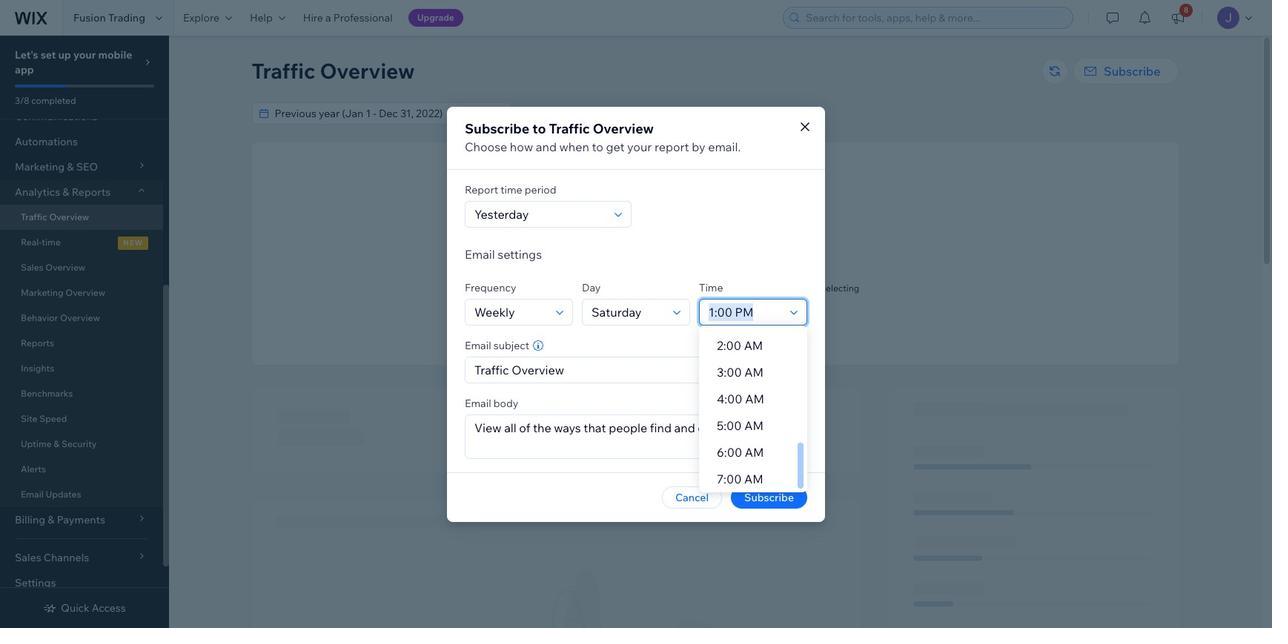 Task type: vqa. For each thing, say whether or not it's contained in the screenshot.
Accepting
no



Task type: describe. For each thing, give the bounding box(es) containing it.
5:00
[[717, 418, 742, 433]]

1:00 am
[[717, 312, 763, 326]]

analytics & reports
[[15, 185, 111, 199]]

6:00
[[717, 445, 743, 460]]

email for email settings
[[465, 247, 495, 261]]

0 vertical spatial subscribe
[[1105, 64, 1161, 79]]

quick access
[[61, 602, 126, 615]]

Day field
[[588, 299, 669, 325]]

email updates
[[21, 489, 81, 500]]

like
[[598, 283, 612, 294]]

when
[[560, 139, 590, 154]]

mobile
[[98, 48, 132, 62]]

benchmarks link
[[0, 381, 163, 407]]

and
[[536, 139, 557, 154]]

Email body text field
[[466, 415, 807, 458]]

email for email body
[[465, 397, 492, 410]]

real-time
[[21, 237, 61, 248]]

site
[[21, 413, 37, 424]]

1 vertical spatial traffic
[[715, 283, 740, 294]]

6:00 am
[[717, 445, 764, 460]]

quick
[[61, 602, 90, 615]]

overview for traffic overview link
[[49, 211, 89, 223]]

5:00 am
[[717, 418, 764, 433]]

settings
[[498, 247, 542, 261]]

another
[[673, 294, 706, 305]]

access
[[92, 602, 126, 615]]

subscribe inside subscribe to traffic overview choose how and when to get your report by email.
[[465, 120, 530, 137]]

time for real-
[[42, 237, 61, 248]]

dates.
[[780, 283, 805, 294]]

speed
[[39, 413, 67, 424]]

not
[[670, 265, 688, 278]]

overview for the behavior overview link
[[60, 312, 100, 323]]

trading
[[108, 11, 145, 24]]

explore
[[183, 11, 220, 24]]

site
[[634, 283, 649, 294]]

a for professional
[[326, 11, 331, 24]]

list box containing 1:00 am
[[700, 306, 808, 493]]

cancel
[[676, 491, 709, 504]]

Search for tools, apps, help & more... field
[[802, 7, 1069, 28]]

traffic inside subscribe to traffic overview choose how and when to get your report by email.
[[549, 120, 590, 137]]

report time period
[[465, 183, 557, 196]]

email for email subject
[[465, 339, 492, 352]]

traffic overview link
[[0, 205, 163, 230]]

7:00 am
[[717, 472, 764, 487]]

0 vertical spatial traffic
[[731, 265, 761, 278]]

email body
[[465, 397, 519, 410]]

overview down professional
[[320, 58, 415, 84]]

4:00 am
[[717, 392, 765, 407]]

1:00
[[717, 312, 741, 326]]

your inside subscribe to traffic overview choose how and when to get your report by email.
[[628, 139, 652, 154]]

benchmarks
[[21, 388, 73, 399]]

hire a professional link
[[294, 0, 402, 36]]

marketing
[[21, 287, 63, 298]]

& for uptime
[[54, 438, 60, 450]]

expert
[[737, 319, 764, 330]]

analytics
[[15, 185, 60, 199]]

Time field
[[705, 299, 786, 325]]

analytics & reports button
[[0, 180, 163, 205]]

your inside let's set up your mobile app
[[73, 48, 96, 62]]

am for 3:00 am
[[745, 365, 764, 380]]

didn't
[[651, 283, 675, 294]]

3/8 completed
[[15, 95, 76, 106]]

help
[[250, 11, 273, 24]]

email subject
[[465, 339, 530, 352]]

quick access button
[[43, 602, 126, 615]]

email.
[[709, 139, 741, 154]]

settings link
[[0, 570, 163, 596]]

completed
[[31, 95, 76, 106]]

to for traffic
[[533, 120, 546, 137]]

professional
[[334, 11, 393, 24]]

automations
[[15, 135, 78, 148]]

am for 2:00 am
[[745, 338, 764, 353]]

8
[[1185, 5, 1189, 15]]

selecting
[[822, 283, 860, 294]]

4:00
[[717, 392, 743, 407]]

2 vertical spatial subscribe
[[745, 491, 794, 504]]

0 horizontal spatial period
[[525, 183, 557, 196]]

hire for hire a professional
[[303, 11, 323, 24]]

site speed link
[[0, 407, 163, 432]]

time
[[700, 281, 724, 294]]

email settings
[[465, 247, 542, 261]]

sidebar element
[[0, 0, 169, 628]]

sales overview
[[21, 262, 85, 273]]

site speed
[[21, 413, 67, 424]]

email for email updates
[[21, 489, 44, 500]]

a for marketing
[[686, 319, 691, 330]]

help button
[[241, 0, 294, 36]]

have
[[677, 283, 697, 294]]

let's set up your mobile app
[[15, 48, 132, 76]]

2021)
[[732, 107, 758, 120]]

am for 4:00 am
[[746, 392, 765, 407]]

overview inside subscribe to traffic overview choose how and when to get your report by email.
[[593, 120, 654, 137]]

behavior
[[21, 312, 58, 323]]

how
[[510, 139, 534, 154]]

up
[[58, 48, 71, 62]]

time for report
[[501, 183, 523, 196]]

alerts
[[21, 464, 46, 475]]

uptime & security
[[21, 438, 97, 450]]

1
[[682, 107, 687, 120]]

overview for the sales overview link
[[45, 262, 85, 273]]



Task type: locate. For each thing, give the bounding box(es) containing it.
email inside sidebar element
[[21, 489, 44, 500]]

list box
[[700, 306, 808, 493]]

7:00
[[717, 472, 742, 487]]

hire a professional
[[303, 11, 393, 24]]

Report time period field
[[470, 201, 611, 227]]

2:00 am
[[717, 338, 764, 353]]

Frequency field
[[470, 299, 552, 325]]

traffic up when
[[549, 120, 590, 137]]

behavior overview
[[21, 312, 100, 323]]

a left professional
[[326, 11, 331, 24]]

hire for hire a marketing expert
[[667, 319, 684, 330]]

insights link
[[0, 356, 163, 381]]

traffic inside sidebar element
[[21, 211, 47, 223]]

am right 5:00
[[745, 418, 764, 433]]

hire a marketing expert
[[667, 319, 764, 330]]

page skeleton image
[[252, 387, 1179, 628]]

period left (jan
[[624, 107, 656, 120]]

0 horizontal spatial &
[[54, 438, 60, 450]]

-
[[689, 107, 692, 120]]

0 vertical spatial reports
[[72, 185, 111, 199]]

on
[[742, 283, 752, 294]]

time up 'sales overview'
[[42, 237, 61, 248]]

traffic down help button
[[252, 58, 315, 84]]

a
[[326, 11, 331, 24], [686, 319, 691, 330]]

new
[[123, 238, 143, 248]]

1 vertical spatial a
[[686, 319, 691, 330]]

1 horizontal spatial subscribe
[[745, 491, 794, 504]]

2 vertical spatial your
[[614, 283, 632, 294]]

email left body
[[465, 397, 492, 410]]

enough
[[691, 265, 728, 278]]

0 horizontal spatial hire
[[303, 11, 323, 24]]

1 vertical spatial reports
[[21, 338, 54, 349]]

to left get
[[592, 139, 604, 154]]

am right 4:00
[[746, 392, 765, 407]]

body
[[494, 397, 519, 410]]

am for 1:00 am
[[744, 312, 763, 326]]

set
[[41, 48, 56, 62]]

0 horizontal spatial a
[[326, 11, 331, 24]]

email up frequency
[[465, 247, 495, 261]]

hire down another
[[667, 319, 684, 330]]

am right '3:00' on the bottom right of page
[[745, 365, 764, 380]]

behavior overview link
[[0, 306, 163, 331]]

& inside popup button
[[63, 185, 69, 199]]

traffic up on
[[731, 265, 761, 278]]

sales
[[21, 262, 43, 273]]

overview for marketing overview link
[[65, 287, 105, 298]]

1 vertical spatial subscribe button
[[731, 486, 808, 509]]

your inside the not enough traffic looks like your site didn't have any traffic on those dates. try selecting another time period.
[[614, 283, 632, 294]]

1 vertical spatial period
[[525, 183, 557, 196]]

am for 5:00 am
[[745, 418, 764, 433]]

0 vertical spatial time
[[501, 183, 523, 196]]

1 vertical spatial your
[[628, 139, 652, 154]]

0 vertical spatial &
[[63, 185, 69, 199]]

upgrade button
[[408, 9, 464, 27]]

fusion trading
[[73, 11, 145, 24]]

0 vertical spatial traffic
[[252, 58, 315, 84]]

1 horizontal spatial subscribe button
[[1073, 58, 1179, 85]]

31,
[[716, 107, 730, 120]]

1 vertical spatial hire
[[667, 319, 684, 330]]

time right "report"
[[501, 183, 523, 196]]

am right 6:00
[[745, 445, 764, 460]]

frequency
[[465, 281, 517, 294]]

1 horizontal spatial time
[[501, 183, 523, 196]]

0 vertical spatial subscribe button
[[1073, 58, 1179, 85]]

those
[[754, 283, 778, 294]]

1 horizontal spatial traffic overview
[[252, 58, 415, 84]]

sales overview link
[[0, 255, 163, 280]]

insights
[[21, 363, 54, 374]]

time inside sidebar element
[[42, 237, 61, 248]]

traffic
[[731, 265, 761, 278], [715, 283, 740, 294]]

0 horizontal spatial subscribe button
[[731, 486, 808, 509]]

to for previous
[[568, 107, 578, 120]]

8 button
[[1162, 0, 1195, 36]]

reports up insights
[[21, 338, 54, 349]]

reports up traffic overview link
[[72, 185, 111, 199]]

overview inside the sales overview link
[[45, 262, 85, 273]]

previous
[[580, 107, 622, 120]]

subscribe to traffic overview choose how and when to get your report by email.
[[465, 120, 741, 154]]

real-
[[21, 237, 42, 248]]

2:00
[[717, 338, 742, 353]]

1 horizontal spatial to
[[568, 107, 578, 120]]

0 horizontal spatial time
[[42, 237, 61, 248]]

None field
[[270, 103, 488, 124]]

traffic overview inside sidebar element
[[21, 211, 89, 223]]

marketing overview link
[[0, 280, 163, 306]]

2 horizontal spatial time
[[708, 294, 726, 305]]

your right "up"
[[73, 48, 96, 62]]

traffic down the analytics
[[21, 211, 47, 223]]

period up report time period field
[[525, 183, 557, 196]]

1 horizontal spatial hire
[[667, 319, 684, 330]]

am for 6:00 am
[[745, 445, 764, 460]]

0 vertical spatial period
[[624, 107, 656, 120]]

2 vertical spatial time
[[708, 294, 726, 305]]

& for analytics
[[63, 185, 69, 199]]

time
[[501, 183, 523, 196], [42, 237, 61, 248], [708, 294, 726, 305]]

by
[[692, 139, 706, 154]]

uptime & security link
[[0, 432, 163, 457]]

2 horizontal spatial traffic
[[549, 120, 590, 137]]

& right uptime
[[54, 438, 60, 450]]

marketing overview
[[21, 287, 105, 298]]

1 vertical spatial &
[[54, 438, 60, 450]]

cancel button
[[662, 486, 723, 509]]

overview inside the behavior overview link
[[60, 312, 100, 323]]

0 horizontal spatial to
[[533, 120, 546, 137]]

time up 1:00
[[708, 294, 726, 305]]

& right the analytics
[[63, 185, 69, 199]]

day
[[582, 281, 601, 294]]

0 vertical spatial a
[[326, 11, 331, 24]]

1 vertical spatial traffic overview
[[21, 211, 89, 223]]

overview down the sales overview link
[[65, 287, 105, 298]]

0 vertical spatial traffic overview
[[252, 58, 415, 84]]

report
[[655, 139, 690, 154]]

a left marketing
[[686, 319, 691, 330]]

email left the subject
[[465, 339, 492, 352]]

compared
[[516, 107, 565, 120]]

not enough traffic looks like your site didn't have any traffic on those dates. try selecting another time period.
[[571, 265, 860, 305]]

traffic overview
[[252, 58, 415, 84], [21, 211, 89, 223]]

3:00
[[717, 365, 742, 380]]

hire right help button
[[303, 11, 323, 24]]

updates
[[46, 489, 81, 500]]

your right get
[[628, 139, 652, 154]]

1 horizontal spatial reports
[[72, 185, 111, 199]]

am
[[744, 312, 763, 326], [745, 338, 764, 353], [745, 365, 764, 380], [746, 392, 765, 407], [745, 418, 764, 433], [745, 445, 764, 460], [745, 472, 764, 487]]

1 horizontal spatial &
[[63, 185, 69, 199]]

am down "expert"
[[745, 338, 764, 353]]

fusion
[[73, 11, 106, 24]]

choose
[[465, 139, 508, 154]]

overview
[[320, 58, 415, 84], [593, 120, 654, 137], [49, 211, 89, 223], [45, 262, 85, 273], [65, 287, 105, 298], [60, 312, 100, 323]]

time inside the not enough traffic looks like your site didn't have any traffic on those dates. try selecting another time period.
[[708, 294, 726, 305]]

overview down marketing overview link
[[60, 312, 100, 323]]

to left previous
[[568, 107, 578, 120]]

Email subject field
[[470, 357, 803, 382]]

automations link
[[0, 129, 163, 154]]

am right 7:00
[[745, 472, 764, 487]]

hire a marketing expert link
[[667, 318, 764, 332]]

0 vertical spatial hire
[[303, 11, 323, 24]]

period.
[[728, 294, 758, 305]]

dec
[[695, 107, 714, 120]]

overview down the analytics & reports
[[49, 211, 89, 223]]

0 horizontal spatial reports
[[21, 338, 54, 349]]

1 vertical spatial subscribe
[[465, 120, 530, 137]]

2 horizontal spatial subscribe
[[1105, 64, 1161, 79]]

overview inside traffic overview link
[[49, 211, 89, 223]]

am for 7:00 am
[[745, 472, 764, 487]]

traffic left on
[[715, 283, 740, 294]]

1 vertical spatial traffic
[[549, 120, 590, 137]]

1 horizontal spatial period
[[624, 107, 656, 120]]

3:00 am
[[717, 365, 764, 380]]

looks
[[571, 283, 596, 294]]

try
[[807, 283, 820, 294]]

2 vertical spatial traffic
[[21, 211, 47, 223]]

0 horizontal spatial traffic
[[21, 211, 47, 223]]

0 horizontal spatial traffic overview
[[21, 211, 89, 223]]

0 horizontal spatial subscribe
[[465, 120, 530, 137]]

(jan
[[658, 107, 679, 120]]

alerts link
[[0, 457, 163, 482]]

your right like
[[614, 283, 632, 294]]

report
[[465, 183, 499, 196]]

subject
[[494, 339, 530, 352]]

traffic overview down the analytics & reports
[[21, 211, 89, 223]]

overview up "marketing overview" at the left of page
[[45, 262, 85, 273]]

2 horizontal spatial to
[[592, 139, 604, 154]]

reports inside popup button
[[72, 185, 111, 199]]

1 vertical spatial time
[[42, 237, 61, 248]]

am down "period."
[[744, 312, 763, 326]]

your
[[73, 48, 96, 62], [628, 139, 652, 154], [614, 283, 632, 294]]

email down alerts
[[21, 489, 44, 500]]

traffic overview down hire a professional
[[252, 58, 415, 84]]

security
[[62, 438, 97, 450]]

uptime
[[21, 438, 52, 450]]

any
[[699, 283, 713, 294]]

to up and
[[533, 120, 546, 137]]

period
[[624, 107, 656, 120], [525, 183, 557, 196]]

get
[[606, 139, 625, 154]]

compared to previous period (jan 1 - dec 31, 2021)
[[516, 107, 758, 120]]

overview up get
[[593, 120, 654, 137]]

overview inside marketing overview link
[[65, 287, 105, 298]]

1 horizontal spatial traffic
[[252, 58, 315, 84]]

0 vertical spatial your
[[73, 48, 96, 62]]

1 horizontal spatial a
[[686, 319, 691, 330]]



